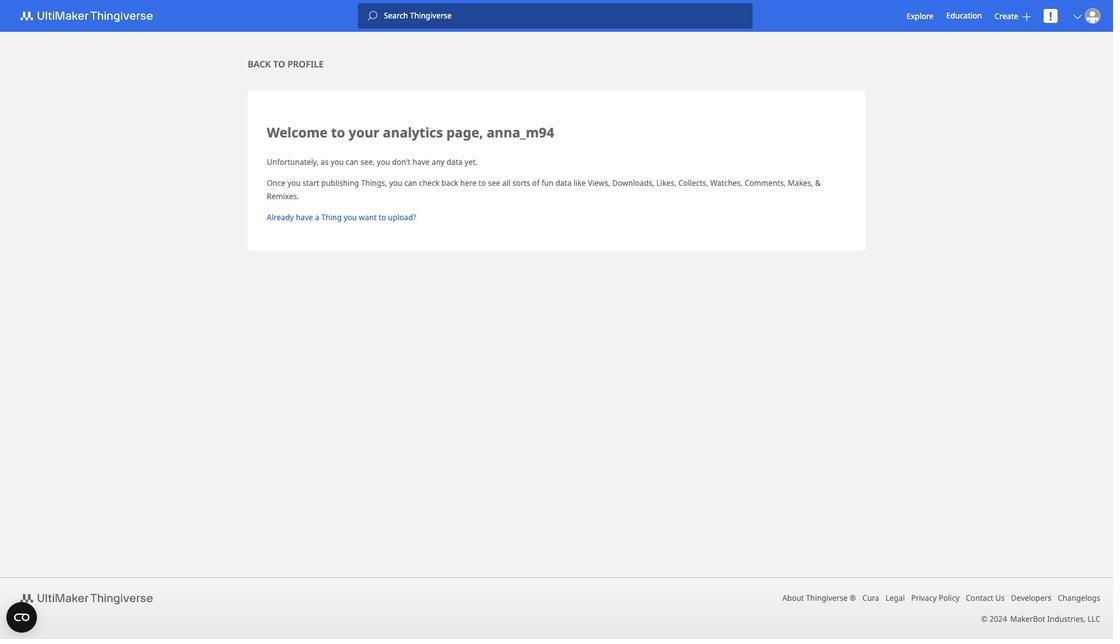 Task type: describe. For each thing, give the bounding box(es) containing it.
© 2024 makerbot industries, llc
[[982, 614, 1101, 625]]

unfortunately, as you can see, you don't have any data yet.
[[267, 157, 478, 168]]

of
[[532, 178, 540, 189]]

you left want
[[344, 212, 357, 223]]

changelogs link
[[1058, 593, 1101, 604]]

a
[[315, 212, 319, 223]]

explore button
[[907, 11, 934, 21]]

here
[[460, 178, 477, 189]]

us
[[996, 593, 1005, 604]]

upload?
[[388, 212, 417, 223]]

comments,
[[745, 178, 786, 189]]

publishing
[[321, 178, 359, 189]]

unfortunately,
[[267, 157, 319, 168]]

views,
[[588, 178, 611, 189]]

cura
[[863, 593, 880, 604]]

all
[[502, 178, 511, 189]]

search control image
[[367, 11, 378, 21]]

as
[[321, 157, 329, 168]]

about thingiverse ® link
[[783, 593, 856, 604]]

back
[[248, 58, 271, 70]]

anna_m94
[[487, 124, 554, 141]]

makes,
[[788, 178, 814, 189]]

llc
[[1088, 614, 1101, 625]]

like
[[574, 178, 586, 189]]

about thingiverse ® cura legal privacy policy contact us developers changelogs
[[783, 593, 1101, 604]]

education link
[[947, 9, 982, 23]]

cura link
[[863, 593, 880, 604]]

once
[[267, 178, 286, 189]]

your
[[349, 124, 380, 141]]

welcome
[[267, 124, 328, 141]]

privacy
[[912, 593, 937, 604]]

legal link
[[886, 593, 905, 604]]

already
[[267, 212, 294, 223]]

open widget image
[[6, 603, 37, 633]]

watches,
[[711, 178, 743, 189]]

create
[[995, 11, 1019, 21]]

yet.
[[465, 157, 478, 168]]

likes,
[[657, 178, 677, 189]]

0 horizontal spatial have
[[296, 212, 313, 223]]

you right see,
[[377, 157, 390, 168]]

can inside once you start publishing things, you can check back here to see all sorts of fun data like views, downloads, likes, collects, watches, comments, makes, & remixes.
[[405, 178, 417, 189]]

plusicon image
[[1023, 12, 1031, 21]]

makerbot
[[1011, 614, 1046, 625]]

back to profile
[[248, 58, 324, 70]]

analytics
[[383, 124, 443, 141]]

©
[[982, 614, 988, 625]]

you left start
[[288, 178, 301, 189]]



Task type: vqa. For each thing, say whether or not it's contained in the screenshot.
the rightmost can
yes



Task type: locate. For each thing, give the bounding box(es) containing it.
0 vertical spatial can
[[346, 157, 359, 168]]

&
[[815, 178, 821, 189]]

education
[[947, 10, 982, 21]]

1 vertical spatial have
[[296, 212, 313, 223]]

2 vertical spatial to
[[379, 212, 386, 223]]

check
[[419, 178, 440, 189]]

see
[[488, 178, 500, 189]]

logo image
[[13, 591, 168, 606]]

2 horizontal spatial to
[[479, 178, 486, 189]]

have left a
[[296, 212, 313, 223]]

makerbot logo image
[[13, 8, 168, 24]]

legal
[[886, 593, 905, 604]]

about
[[783, 593, 804, 604]]

page,
[[447, 124, 483, 141]]

to inside once you start publishing things, you can check back here to see all sorts of fun data like views, downloads, likes, collects, watches, comments, makes, & remixes.
[[479, 178, 486, 189]]

1 horizontal spatial data
[[556, 178, 572, 189]]

remixes.
[[267, 191, 299, 202]]

0 vertical spatial have
[[413, 157, 430, 168]]

data right the fun
[[556, 178, 572, 189]]

create button
[[995, 11, 1031, 21]]

sorts
[[513, 178, 530, 189]]

have
[[413, 157, 430, 168], [296, 212, 313, 223]]

0 horizontal spatial data
[[447, 157, 463, 168]]

1 vertical spatial data
[[556, 178, 572, 189]]

0 horizontal spatial can
[[346, 157, 359, 168]]

thing
[[321, 212, 342, 223]]

things,
[[361, 178, 387, 189]]

developers link
[[1011, 593, 1052, 604]]

!
[[1049, 8, 1053, 24]]

policy
[[939, 593, 960, 604]]

start
[[303, 178, 319, 189]]

1 vertical spatial to
[[479, 178, 486, 189]]

don't
[[392, 157, 411, 168]]

profile
[[288, 58, 324, 70]]

you right things,
[[389, 178, 403, 189]]

have left the "any"
[[413, 157, 430, 168]]

fun
[[542, 178, 554, 189]]

welcome to your analytics page, anna_m94
[[267, 124, 554, 141]]

collects,
[[679, 178, 709, 189]]

contact
[[966, 593, 994, 604]]

already have a thing you want to upload?
[[267, 212, 417, 223]]

contact us link
[[966, 593, 1005, 604]]

you right the 'as'
[[331, 157, 344, 168]]

2024
[[990, 614, 1007, 625]]

thingiverse
[[806, 593, 848, 604]]

1 horizontal spatial to
[[379, 212, 386, 223]]

! link
[[1044, 8, 1058, 24]]

back
[[442, 178, 458, 189]]

data inside once you start publishing things, you can check back here to see all sorts of fun data like views, downloads, likes, collects, watches, comments, makes, & remixes.
[[556, 178, 572, 189]]

0 vertical spatial data
[[447, 157, 463, 168]]

can left see,
[[346, 157, 359, 168]]

changelogs
[[1058, 593, 1101, 604]]

industries,
[[1048, 614, 1086, 625]]

once you start publishing things, you can check back here to see all sorts of fun data like views, downloads, likes, collects, watches, comments, makes, & remixes.
[[267, 178, 821, 202]]

Search Thingiverse text field
[[378, 11, 753, 21]]

see,
[[361, 157, 375, 168]]

to left see in the left of the page
[[479, 178, 486, 189]]

privacy policy link
[[912, 593, 960, 604]]

explore
[[907, 11, 934, 21]]

to
[[273, 58, 285, 70]]

0 vertical spatial to
[[331, 124, 345, 141]]

®
[[850, 593, 856, 604]]

you
[[331, 157, 344, 168], [377, 157, 390, 168], [288, 178, 301, 189], [389, 178, 403, 189], [344, 212, 357, 223]]

already have a thing you want to upload? link
[[267, 212, 417, 223]]

to right want
[[379, 212, 386, 223]]

1 horizontal spatial have
[[413, 157, 430, 168]]

to
[[331, 124, 345, 141], [479, 178, 486, 189], [379, 212, 386, 223]]

any
[[432, 157, 445, 168]]

can
[[346, 157, 359, 168], [405, 178, 417, 189]]

0 horizontal spatial to
[[331, 124, 345, 141]]

data
[[447, 157, 463, 168], [556, 178, 572, 189]]

data right the "any"
[[447, 157, 463, 168]]

want
[[359, 212, 377, 223]]

avatar image
[[1085, 8, 1101, 24]]

can left check
[[405, 178, 417, 189]]

developers
[[1011, 593, 1052, 604]]

1 vertical spatial can
[[405, 178, 417, 189]]

to left your
[[331, 124, 345, 141]]

makerbot industries, llc link
[[1011, 614, 1101, 625]]

back to profile link
[[248, 58, 324, 70]]

downloads,
[[613, 178, 655, 189]]

1 horizontal spatial can
[[405, 178, 417, 189]]



